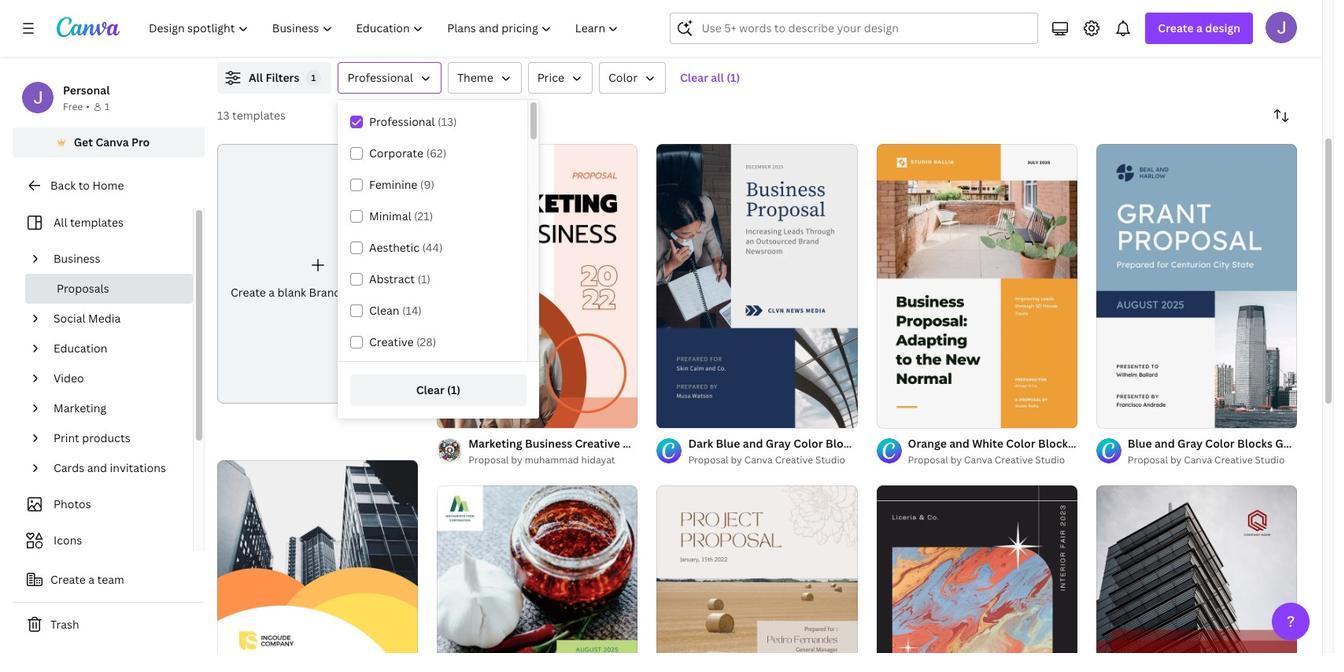 Task type: vqa. For each thing, say whether or not it's contained in the screenshot.
bottommost view
no



Task type: locate. For each thing, give the bounding box(es) containing it.
1 vertical spatial clear
[[416, 383, 445, 398]]

1 horizontal spatial create
[[231, 285, 266, 300]]

create a blank brand management proposal link
[[217, 144, 463, 404]]

1 horizontal spatial gray
[[1178, 436, 1203, 451]]

0 vertical spatial business
[[54, 251, 100, 266]]

0 vertical spatial a
[[1197, 20, 1203, 35]]

pro
[[131, 135, 150, 150], [1321, 436, 1335, 451]]

1 horizontal spatial blocks
[[1039, 436, 1074, 451]]

10
[[905, 410, 916, 421], [1125, 410, 1136, 421]]

1 gray from the left
[[766, 436, 791, 451]]

top level navigation element
[[139, 13, 633, 44]]

3 studio from the left
[[1256, 454, 1286, 467]]

icons
[[54, 533, 82, 548]]

1 horizontal spatial marketing
[[469, 436, 523, 451]]

marketing business creative pink and orange proposal link
[[469, 436, 760, 453]]

1 1 of 10 from the left
[[888, 410, 916, 421]]

business up proposals at top
[[54, 251, 100, 266]]

creative down blue and gray color blocks general pro link
[[1215, 454, 1253, 467]]

back to home
[[50, 178, 124, 193]]

2 blue from the left
[[1128, 436, 1153, 451]]

get canva pro
[[74, 135, 150, 150]]

by inside marketing business creative pink and orange proposal proposal by muhammad hidayat
[[511, 454, 523, 467]]

blocks inside orange and white color blocks general proposal proposal by canva creative studio
[[1039, 436, 1074, 451]]

1 horizontal spatial studio
[[1036, 454, 1066, 467]]

0 horizontal spatial proposal by canva creative studio link
[[689, 453, 858, 469]]

0 horizontal spatial 1 of 10 link
[[877, 144, 1078, 428]]

black and white  business proposal image
[[217, 461, 418, 654]]

pro inside blue and gray color blocks general pro proposal by canva creative studio
[[1321, 436, 1335, 451]]

1 vertical spatial professional
[[369, 114, 435, 129]]

clear left all
[[680, 70, 709, 85]]

social
[[54, 311, 86, 326]]

black and white elegant sponsorship business proposal template image
[[877, 486, 1078, 654]]

1 horizontal spatial orange
[[908, 436, 947, 451]]

0 vertical spatial marketing
[[54, 401, 106, 416]]

all left filters
[[249, 70, 263, 85]]

0 horizontal spatial studio
[[816, 454, 846, 467]]

0 vertical spatial all
[[249, 70, 263, 85]]

0 horizontal spatial 1 of 10
[[888, 410, 916, 421]]

education link
[[47, 334, 183, 364]]

templates for 13 templates
[[232, 108, 286, 123]]

1 horizontal spatial templates
[[232, 108, 286, 123]]

None search field
[[671, 13, 1039, 44]]

0 horizontal spatial a
[[88, 573, 95, 587]]

blocks for orange
[[1039, 436, 1074, 451]]

studio down blue and gray color blocks general pro link
[[1256, 454, 1286, 467]]

clear down the "(28)"
[[416, 383, 445, 398]]

all for all templates
[[54, 215, 67, 230]]

2 horizontal spatial a
[[1197, 20, 1203, 35]]

orange
[[672, 436, 710, 451], [908, 436, 947, 451]]

templates for all templates
[[70, 215, 124, 230]]

creative down orange and white color blocks general proposal link
[[995, 454, 1033, 467]]

0 vertical spatial (1)
[[727, 70, 740, 85]]

(13)
[[438, 114, 457, 129]]

and inside blue and gray color blocks general pro proposal by canva creative studio
[[1155, 436, 1176, 451]]

pink
[[623, 436, 646, 451]]

professional up corporate
[[369, 114, 435, 129]]

create left design
[[1159, 20, 1194, 35]]

0 vertical spatial create
[[1159, 20, 1194, 35]]

home
[[92, 178, 124, 193]]

clear inside button
[[416, 383, 445, 398]]

1 by from the left
[[511, 454, 523, 467]]

1 1 of 10 link from the left
[[877, 144, 1078, 428]]

canva down dark blue and gray color blocks general proposal link
[[745, 454, 773, 467]]

1 blue from the left
[[716, 436, 741, 451]]

1 horizontal spatial pro
[[1321, 436, 1335, 451]]

0 horizontal spatial pro
[[131, 135, 150, 150]]

studio inside dark blue and gray color blocks general proposal proposal by canva creative studio
[[816, 454, 846, 467]]

studio down orange and white color blocks general proposal link
[[1036, 454, 1066, 467]]

2 horizontal spatial (1)
[[727, 70, 740, 85]]

green color blocks general proposal image
[[437, 486, 638, 654]]

2 horizontal spatial proposal by canva creative studio link
[[1128, 453, 1298, 469]]

1 vertical spatial all
[[54, 215, 67, 230]]

0 horizontal spatial of
[[895, 410, 903, 421]]

1 horizontal spatial (1)
[[447, 383, 461, 398]]

clean (14)
[[369, 303, 422, 318]]

0 horizontal spatial create
[[50, 573, 86, 587]]

general inside orange and white color blocks general proposal proposal by canva creative studio
[[1077, 436, 1119, 451]]

3 blocks from the left
[[1238, 436, 1273, 451]]

0 horizontal spatial general
[[864, 436, 906, 451]]

templates down back to home
[[70, 215, 124, 230]]

aesthetic (44)
[[369, 240, 443, 255]]

back
[[50, 178, 76, 193]]

1 vertical spatial a
[[269, 285, 275, 300]]

blue
[[716, 436, 741, 451], [1128, 436, 1153, 451]]

2 vertical spatial a
[[88, 573, 95, 587]]

design
[[1206, 20, 1241, 35]]

(21)
[[414, 209, 433, 224]]

pro inside button
[[131, 135, 150, 150]]

trash link
[[13, 610, 205, 641]]

clear inside button
[[680, 70, 709, 85]]

proposal
[[416, 285, 463, 300], [713, 436, 760, 451], [909, 436, 956, 451], [1121, 436, 1169, 451], [469, 454, 509, 467], [689, 454, 729, 467], [908, 454, 949, 467], [1128, 454, 1169, 467]]

1 horizontal spatial 1 of 10
[[1108, 410, 1136, 421]]

orange and white color blocks general proposal link
[[908, 436, 1169, 453]]

1 vertical spatial create
[[231, 285, 266, 300]]

a left design
[[1197, 20, 1203, 35]]

invitations
[[110, 461, 166, 476]]

1 vertical spatial business
[[525, 436, 573, 451]]

color inside orange and white color blocks general proposal proposal by canva creative studio
[[1007, 436, 1036, 451]]

photos link
[[22, 490, 183, 520]]

corporate (62)
[[369, 146, 447, 161]]

general inside dark blue and gray color blocks general proposal proposal by canva creative studio
[[864, 436, 906, 451]]

1 orange from the left
[[672, 436, 710, 451]]

1 general from the left
[[864, 436, 906, 451]]

filters
[[266, 70, 300, 85]]

(1) inside button
[[447, 383, 461, 398]]

1 vertical spatial marketing
[[469, 436, 523, 451]]

dark blue and gray color blocks general proposal link
[[689, 436, 956, 453]]

0 horizontal spatial all
[[54, 215, 67, 230]]

create inside button
[[50, 573, 86, 587]]

canva right get
[[96, 135, 129, 150]]

1 vertical spatial (1)
[[418, 272, 431, 287]]

video link
[[47, 364, 183, 394]]

create for create a design
[[1159, 20, 1194, 35]]

clear (1) button
[[350, 375, 527, 406]]

1 horizontal spatial 1 of 10 link
[[1097, 144, 1298, 428]]

0 vertical spatial pro
[[131, 135, 150, 150]]

0 horizontal spatial orange
[[672, 436, 710, 451]]

a inside dropdown button
[[1197, 20, 1203, 35]]

1 horizontal spatial all
[[249, 70, 263, 85]]

hidayat
[[582, 454, 616, 467]]

0 horizontal spatial marketing
[[54, 401, 106, 416]]

professional inside button
[[348, 70, 413, 85]]

0 horizontal spatial 10
[[905, 410, 916, 421]]

general for orange
[[1077, 436, 1119, 451]]

brand management proposal templates image
[[962, 0, 1298, 43], [1061, 0, 1199, 15]]

2 1 of 10 from the left
[[1108, 410, 1136, 421]]

by inside blue and gray color blocks general pro proposal by canva creative studio
[[1171, 454, 1182, 467]]

(1)
[[727, 70, 740, 85], [418, 272, 431, 287], [447, 383, 461, 398]]

a left "blank" in the top of the page
[[269, 285, 275, 300]]

1 of 10
[[888, 410, 916, 421], [1108, 410, 1136, 421]]

blank
[[278, 285, 306, 300]]

marketing up proposal by muhammad hidayat link
[[469, 436, 523, 451]]

1 horizontal spatial a
[[269, 285, 275, 300]]

photos
[[54, 497, 91, 512]]

2 10 from the left
[[1125, 410, 1136, 421]]

print
[[54, 431, 79, 446]]

1 vertical spatial pro
[[1321, 436, 1335, 451]]

3 general from the left
[[1276, 436, 1318, 451]]

1 horizontal spatial 10
[[1125, 410, 1136, 421]]

13
[[217, 108, 230, 123]]

1 vertical spatial templates
[[70, 215, 124, 230]]

marketing link
[[47, 394, 183, 424]]

1 horizontal spatial proposal by canva creative studio link
[[908, 453, 1078, 469]]

2 general from the left
[[1077, 436, 1119, 451]]

jacob simon image
[[1266, 12, 1298, 43]]

1 brand management proposal templates image from the left
[[962, 0, 1298, 43]]

social media link
[[47, 304, 183, 334]]

orange right pink
[[672, 436, 710, 451]]

0 vertical spatial templates
[[232, 108, 286, 123]]

marketing inside marketing business creative pink and orange proposal proposal by muhammad hidayat
[[469, 436, 523, 451]]

all
[[249, 70, 263, 85], [54, 215, 67, 230]]

by for orange
[[951, 454, 962, 467]]

price button
[[528, 62, 593, 94]]

by
[[511, 454, 523, 467], [731, 454, 743, 467], [951, 454, 962, 467], [1171, 454, 1182, 467]]

all down back
[[54, 215, 67, 230]]

0 horizontal spatial blocks
[[826, 436, 861, 451]]

(28)
[[417, 335, 436, 350]]

clear for clear all (1)
[[680, 70, 709, 85]]

0 horizontal spatial clear
[[416, 383, 445, 398]]

general
[[864, 436, 906, 451], [1077, 436, 1119, 451], [1276, 436, 1318, 451]]

2 blocks from the left
[[1039, 436, 1074, 451]]

2 horizontal spatial create
[[1159, 20, 1194, 35]]

1 horizontal spatial business
[[525, 436, 573, 451]]

2 vertical spatial create
[[50, 573, 86, 587]]

blue and gray color blocks general proposal image
[[1097, 144, 1298, 428]]

aesthetic
[[369, 240, 420, 255]]

0 horizontal spatial templates
[[70, 215, 124, 230]]

1 of 10 link for gray
[[1097, 144, 1298, 428]]

color button
[[599, 62, 666, 94]]

get canva pro button
[[13, 128, 205, 158]]

(62)
[[426, 146, 447, 161]]

1 proposal by canva creative studio link from the left
[[689, 453, 858, 469]]

and inside orange and white color blocks general proposal proposal by canva creative studio
[[950, 436, 970, 451]]

templates
[[232, 108, 286, 123], [70, 215, 124, 230]]

studio down dark blue and gray color blocks general proposal link
[[816, 454, 846, 467]]

orange inside marketing business creative pink and orange proposal proposal by muhammad hidayat
[[672, 436, 710, 451]]

1 horizontal spatial of
[[1115, 410, 1123, 421]]

2 orange from the left
[[908, 436, 947, 451]]

a
[[1197, 20, 1203, 35], [269, 285, 275, 300], [88, 573, 95, 587]]

gray inside dark blue and gray color blocks general proposal proposal by canva creative studio
[[766, 436, 791, 451]]

by inside orange and white color blocks general proposal proposal by canva creative studio
[[951, 454, 962, 467]]

business up muhammad
[[525, 436, 573, 451]]

1
[[311, 72, 316, 83], [105, 100, 110, 113], [888, 410, 893, 421], [1108, 410, 1112, 421]]

canva down blue and gray color blocks general pro link
[[1185, 454, 1213, 467]]

2 gray from the left
[[1178, 436, 1203, 451]]

proposal by canva creative studio link for and
[[689, 453, 858, 469]]

and inside dark blue and gray color blocks general proposal proposal by canva creative studio
[[743, 436, 763, 451]]

a inside button
[[88, 573, 95, 587]]

(1) inside button
[[727, 70, 740, 85]]

0 horizontal spatial (1)
[[418, 272, 431, 287]]

1 blocks from the left
[[826, 436, 861, 451]]

creative
[[369, 335, 414, 350], [575, 436, 620, 451], [775, 454, 814, 467], [995, 454, 1033, 467], [1215, 454, 1253, 467]]

0 horizontal spatial blue
[[716, 436, 741, 451]]

2 vertical spatial (1)
[[447, 383, 461, 398]]

0 vertical spatial clear
[[680, 70, 709, 85]]

1 of from the left
[[895, 410, 903, 421]]

2 horizontal spatial blocks
[[1238, 436, 1273, 451]]

orange left white
[[908, 436, 947, 451]]

of
[[895, 410, 903, 421], [1115, 410, 1123, 421]]

1 of 10 link for white
[[877, 144, 1078, 428]]

create a team button
[[13, 565, 205, 596]]

1 horizontal spatial blue
[[1128, 436, 1153, 451]]

creative inside marketing business creative pink and orange proposal proposal by muhammad hidayat
[[575, 436, 620, 451]]

a left team
[[88, 573, 95, 587]]

3 proposal by canva creative studio link from the left
[[1128, 453, 1298, 469]]

corporate
[[369, 146, 424, 161]]

create left "blank" in the top of the page
[[231, 285, 266, 300]]

blue inside blue and gray color blocks general pro proposal by canva creative studio
[[1128, 436, 1153, 451]]

1 horizontal spatial clear
[[680, 70, 709, 85]]

0 vertical spatial professional
[[348, 70, 413, 85]]

studio inside blue and gray color blocks general pro proposal by canva creative studio
[[1256, 454, 1286, 467]]

free
[[63, 100, 83, 113]]

print products
[[54, 431, 130, 446]]

creative down dark blue and gray color blocks general proposal link
[[775, 454, 814, 467]]

1 studio from the left
[[816, 454, 846, 467]]

blue inside dark blue and gray color blocks general proposal proposal by canva creative studio
[[716, 436, 741, 451]]

studio inside orange and white color blocks general proposal proposal by canva creative studio
[[1036, 454, 1066, 467]]

2 1 of 10 link from the left
[[1097, 144, 1298, 428]]

create down icons
[[50, 573, 86, 587]]

templates right the 13
[[232, 108, 286, 123]]

0 horizontal spatial gray
[[766, 436, 791, 451]]

marketing business creative pink and orange proposal proposal by muhammad hidayat
[[469, 436, 760, 467]]

2 horizontal spatial general
[[1276, 436, 1318, 451]]

(1) for abstract (1)
[[418, 272, 431, 287]]

and
[[649, 436, 669, 451], [743, 436, 763, 451], [950, 436, 970, 451], [1155, 436, 1176, 451], [87, 461, 107, 476]]

4 by from the left
[[1171, 454, 1182, 467]]

aesthetic cream agribusiness project proposal image
[[657, 486, 858, 654]]

marketing
[[54, 401, 106, 416], [469, 436, 523, 451]]

and for orange and white color blocks general proposal proposal by canva creative studio
[[950, 436, 970, 451]]

blocks inside blue and gray color blocks general pro proposal by canva creative studio
[[1238, 436, 1273, 451]]

2 by from the left
[[731, 454, 743, 467]]

2 studio from the left
[[1036, 454, 1066, 467]]

general inside blue and gray color blocks general pro proposal by canva creative studio
[[1276, 436, 1318, 451]]

2 horizontal spatial studio
[[1256, 454, 1286, 467]]

studio
[[816, 454, 846, 467], [1036, 454, 1066, 467], [1256, 454, 1286, 467]]

2 proposal by canva creative studio link from the left
[[908, 453, 1078, 469]]

create inside dropdown button
[[1159, 20, 1194, 35]]

personal
[[63, 83, 110, 98]]

1 horizontal spatial general
[[1077, 436, 1119, 451]]

proposal by canva creative studio link
[[689, 453, 858, 469], [908, 453, 1078, 469], [1128, 453, 1298, 469]]

creative up hidayat
[[575, 436, 620, 451]]

clean
[[369, 303, 400, 318]]

3 by from the left
[[951, 454, 962, 467]]

marketing down video
[[54, 401, 106, 416]]

canva down white
[[965, 454, 993, 467]]

professional down top level navigation element
[[348, 70, 413, 85]]



Task type: describe. For each thing, give the bounding box(es) containing it.
color inside "button"
[[609, 70, 638, 85]]

products
[[82, 431, 130, 446]]

abstract (1)
[[369, 272, 431, 287]]

cards and invitations
[[54, 461, 166, 476]]

feminine (9)
[[369, 177, 435, 192]]

team
[[97, 573, 124, 587]]

proposal by canva creative studio link for white
[[908, 453, 1078, 469]]

1 10 from the left
[[905, 410, 916, 421]]

brand
[[309, 285, 341, 300]]

back to home link
[[13, 170, 205, 202]]

get
[[74, 135, 93, 150]]

blue and gray color blocks general pro proposal by canva creative studio
[[1128, 436, 1335, 467]]

icons link
[[22, 526, 183, 556]]

•
[[86, 100, 90, 113]]

minimal (21)
[[369, 209, 433, 224]]

clear all (1) button
[[673, 62, 748, 94]]

studio for orange
[[1036, 454, 1066, 467]]

cards
[[54, 461, 84, 476]]

13 templates
[[217, 108, 286, 123]]

social media
[[54, 311, 121, 326]]

2 brand management proposal templates image from the left
[[1061, 0, 1199, 15]]

Sort by button
[[1266, 100, 1298, 132]]

0 horizontal spatial business
[[54, 251, 100, 266]]

muhammad
[[525, 454, 579, 467]]

canva inside dark blue and gray color blocks general proposal proposal by canva creative studio
[[745, 454, 773, 467]]

minimal
[[369, 209, 412, 224]]

video
[[54, 371, 84, 386]]

general for blue
[[1276, 436, 1318, 451]]

creative inside dark blue and gray color blocks general proposal proposal by canva creative studio
[[775, 454, 814, 467]]

marketing for marketing
[[54, 401, 106, 416]]

blocks for blue
[[1238, 436, 1273, 451]]

gray inside blue and gray color blocks general pro proposal by canva creative studio
[[1178, 436, 1203, 451]]

professional for professional
[[348, 70, 413, 85]]

(9)
[[420, 177, 435, 192]]

(44)
[[423, 240, 443, 255]]

all templates link
[[22, 208, 183, 238]]

price
[[538, 70, 565, 85]]

clear (1)
[[416, 383, 461, 398]]

black red modern professional clean project proposal image
[[1097, 486, 1298, 654]]

free •
[[63, 100, 90, 113]]

print products link
[[47, 424, 183, 454]]

studio for blue
[[1256, 454, 1286, 467]]

blocks inside dark blue and gray color blocks general proposal proposal by canva creative studio
[[826, 436, 861, 451]]

to
[[78, 178, 90, 193]]

dark blue and gray color blocks general proposal image
[[657, 144, 858, 428]]

a for design
[[1197, 20, 1203, 35]]

and inside marketing business creative pink and orange proposal proposal by muhammad hidayat
[[649, 436, 669, 451]]

(1) for clear (1)
[[447, 383, 461, 398]]

create for create a team
[[50, 573, 86, 587]]

professional for professional (13)
[[369, 114, 435, 129]]

clear all (1)
[[680, 70, 740, 85]]

all filters
[[249, 70, 300, 85]]

1 up dark blue and gray color blocks general proposal link
[[888, 410, 893, 421]]

orange and white color blocks general proposal image
[[877, 144, 1078, 428]]

dark blue and gray color blocks general proposal proposal by canva creative studio
[[689, 436, 956, 467]]

management
[[344, 285, 413, 300]]

proposals
[[57, 281, 109, 296]]

creative (28)
[[369, 335, 436, 350]]

(14)
[[402, 303, 422, 318]]

canva inside button
[[96, 135, 129, 150]]

marketing business creative pink and orange proposal image
[[437, 144, 638, 428]]

and for cards and invitations
[[87, 461, 107, 476]]

orange and white color blocks general proposal proposal by canva creative studio
[[908, 436, 1169, 467]]

business link
[[47, 244, 183, 274]]

media
[[88, 311, 121, 326]]

feminine
[[369, 177, 418, 192]]

education
[[54, 341, 107, 356]]

cards and invitations link
[[47, 454, 183, 484]]

proposal by muhammad hidayat link
[[469, 453, 638, 469]]

2 of from the left
[[1115, 410, 1123, 421]]

and for blue and gray color blocks general pro proposal by canva creative studio
[[1155, 436, 1176, 451]]

trash
[[50, 617, 79, 632]]

professional button
[[338, 62, 442, 94]]

1 up orange and white color blocks general proposal link
[[1108, 410, 1112, 421]]

canva inside orange and white color blocks general proposal proposal by canva creative studio
[[965, 454, 993, 467]]

theme button
[[448, 62, 522, 94]]

business inside marketing business creative pink and orange proposal proposal by muhammad hidayat
[[525, 436, 573, 451]]

create a blank brand management proposal
[[231, 285, 463, 300]]

white
[[973, 436, 1004, 451]]

Search search field
[[702, 13, 1029, 43]]

a for team
[[88, 573, 95, 587]]

a for blank
[[269, 285, 275, 300]]

orange inside orange and white color blocks general proposal proposal by canva creative studio
[[908, 436, 947, 451]]

1 filter options selected element
[[306, 70, 322, 86]]

color inside dark blue and gray color blocks general proposal proposal by canva creative studio
[[794, 436, 823, 451]]

creative inside blue and gray color blocks general pro proposal by canva creative studio
[[1215, 454, 1253, 467]]

theme
[[457, 70, 494, 85]]

by for marketing
[[511, 454, 523, 467]]

create a design
[[1159, 20, 1241, 35]]

create a team
[[50, 573, 124, 587]]

creative inside orange and white color blocks general proposal proposal by canva creative studio
[[995, 454, 1033, 467]]

create a design button
[[1146, 13, 1254, 44]]

1 right filters
[[311, 72, 316, 83]]

dark
[[689, 436, 714, 451]]

proposal inside blue and gray color blocks general pro proposal by canva creative studio
[[1128, 454, 1169, 467]]

by for blue
[[1171, 454, 1182, 467]]

blue and gray color blocks general pro link
[[1128, 436, 1335, 453]]

canva inside blue and gray color blocks general pro proposal by canva creative studio
[[1185, 454, 1213, 467]]

clear for clear (1)
[[416, 383, 445, 398]]

proposal by canva creative studio link for gray
[[1128, 453, 1298, 469]]

all for all filters
[[249, 70, 263, 85]]

create for create a blank brand management proposal
[[231, 285, 266, 300]]

all
[[711, 70, 724, 85]]

abstract
[[369, 272, 415, 287]]

create a blank brand management proposal element
[[217, 144, 463, 404]]

by inside dark blue and gray color blocks general proposal proposal by canva creative studio
[[731, 454, 743, 467]]

all templates
[[54, 215, 124, 230]]

color inside blue and gray color blocks general pro proposal by canva creative studio
[[1206, 436, 1235, 451]]

professional (13)
[[369, 114, 457, 129]]

marketing for marketing business creative pink and orange proposal proposal by muhammad hidayat
[[469, 436, 523, 451]]

1 right •
[[105, 100, 110, 113]]

creative down clean (14) in the top left of the page
[[369, 335, 414, 350]]



